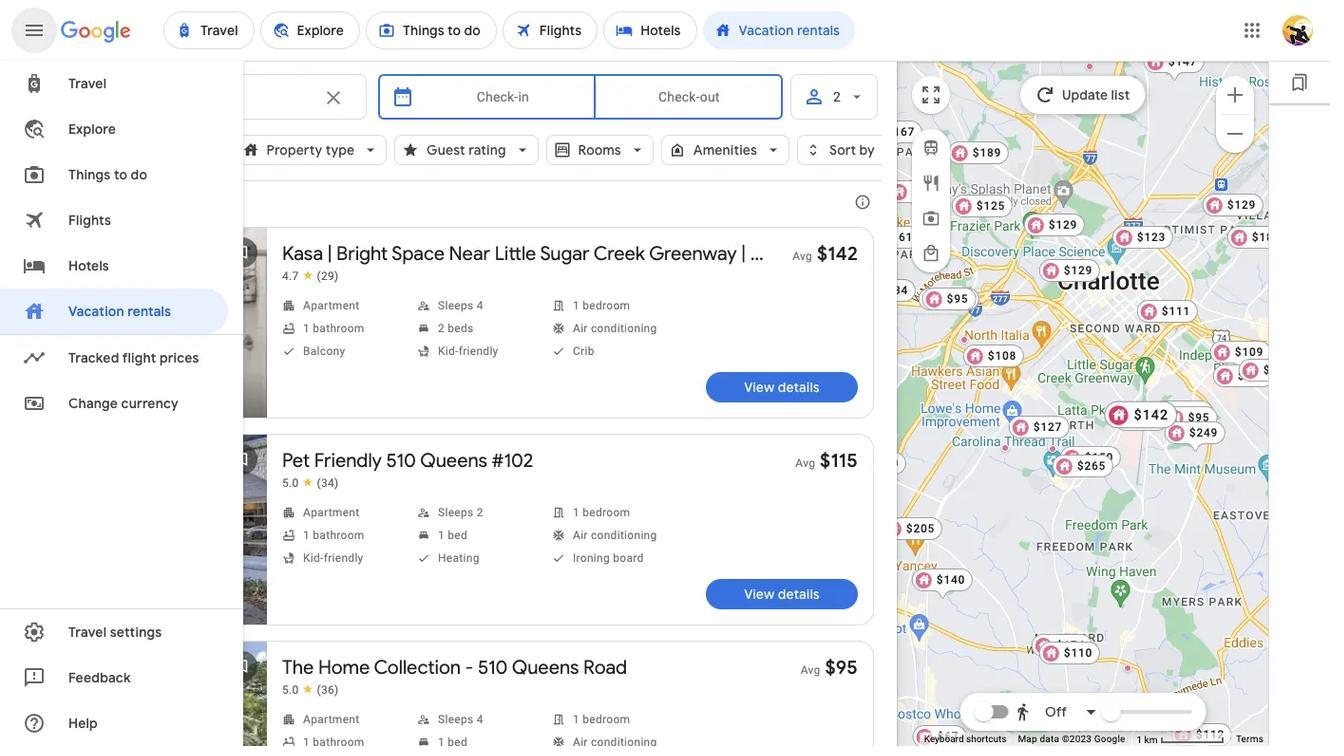 Task type: locate. For each thing, give the bounding box(es) containing it.
2
[[833, 89, 841, 105]]

$150
[[1085, 451, 1114, 465]]

do
[[131, 166, 147, 183]]

1 vertical spatial view
[[744, 586, 775, 603]]

5.0
[[282, 477, 299, 490], [282, 684, 299, 697]]

$115 up pet friendly queens terrace #2 icon
[[1177, 406, 1206, 419]]

view larger map image
[[920, 84, 943, 106]]

$142 left 500 queens #4: experience myers park in chic 2br icon
[[1134, 407, 1169, 423]]

0 horizontal spatial $115
[[820, 449, 858, 473]]

$140 link
[[912, 569, 973, 602]]

0 vertical spatial $115
[[1177, 406, 1206, 419]]

5 out of 5 stars from 36 reviews image
[[282, 683, 339, 698]]

avg $115
[[796, 449, 858, 473]]

rooms button
[[546, 127, 654, 173]]

view details link up avg $95
[[706, 580, 858, 610]]

avg $142
[[793, 242, 858, 266]]

$160
[[870, 457, 899, 470]]

$147 link
[[1144, 50, 1205, 83]]

$160 link
[[845, 452, 907, 475]]

next image for $95
[[220, 718, 265, 747]]

1 travel from the top
[[68, 75, 107, 92]]

$67
[[937, 731, 959, 744]]

travel up feedback on the left bottom of the page
[[68, 624, 107, 641]]

avg $95
[[801, 657, 858, 680]]

change currency
[[68, 395, 179, 412]]

travel settings
[[68, 624, 162, 641]]

3 photos list from the top
[[24, 642, 267, 747]]

pet friendly queens terrace #2 image
[[1198, 426, 1206, 433]]

$104
[[1238, 370, 1267, 383]]

1 vertical spatial view details link
[[706, 580, 858, 610]]

view details button up avg $115
[[706, 372, 858, 403]]

0 vertical spatial view details link
[[706, 372, 858, 403]]

2 travel from the top
[[68, 624, 107, 641]]

sort by button
[[797, 127, 907, 173]]

explore
[[68, 121, 116, 138]]

feedback
[[68, 670, 131, 687]]

2 view details link from the top
[[706, 580, 858, 610]]

500 queens #4: experience myers park in chic 2br image
[[1188, 412, 1195, 420]]

0 vertical spatial view details button
[[706, 372, 858, 403]]

1 view details link from the top
[[706, 372, 858, 403]]

km
[[1145, 735, 1158, 746]]

avg inside avg $115
[[796, 457, 816, 470]]

1 km button
[[1131, 734, 1230, 747]]

photo 1 image
[[24, 435, 267, 625], [24, 642, 267, 747]]

1 vertical spatial next image
[[220, 718, 265, 747]]

$95 link
[[922, 288, 976, 311], [1164, 407, 1218, 430], [1114, 409, 1168, 431]]

pet friendly charming yellow cottage in dilworth image
[[1095, 446, 1102, 453]]

avg
[[793, 250, 812, 263], [796, 457, 816, 470], [801, 664, 821, 678]]

charlotte · 288 results
[[23, 193, 179, 212]]

$115 left $160
[[820, 449, 858, 473]]

1 vertical spatial travel
[[68, 624, 107, 641]]

2 details from the top
[[778, 586, 820, 603]]

0 horizontal spatial $142
[[817, 242, 858, 266]]

2101 kirkwood #6:chic 1br in heart of clt w/ porch image
[[1049, 446, 1057, 453]]

0 vertical spatial details
[[778, 379, 820, 396]]

1 details from the top
[[778, 379, 820, 396]]

amenities
[[694, 142, 757, 159]]

travel link
[[0, 61, 228, 106]]

wilmore super cute cabin image
[[961, 336, 968, 344]]

0 vertical spatial view details
[[744, 379, 820, 396]]

view details up avg $95
[[744, 586, 820, 603]]

next image
[[220, 304, 265, 350], [220, 718, 265, 747]]

zoom out map image
[[1224, 122, 1247, 145]]

travel inside travel settings link
[[68, 624, 107, 641]]

details up avg $95
[[778, 586, 820, 603]]

$265 link
[[1053, 455, 1114, 478]]

photo 1 image for $95
[[24, 642, 267, 747]]

1 vertical spatial photo 1 image
[[24, 642, 267, 747]]

2 view from the top
[[744, 586, 775, 603]]

$129
[[1227, 199, 1256, 212], [1049, 219, 1078, 232], [1064, 264, 1093, 277]]

clear image
[[322, 86, 345, 109]]

photos list for $95
[[24, 642, 267, 747]]

1 next image from the top
[[220, 304, 265, 350]]

5 out of 5 stars from 34 reviews image
[[282, 476, 339, 491]]

1 view from the top
[[744, 379, 775, 396]]

1 vertical spatial 5.0
[[282, 684, 299, 697]]

$170
[[912, 185, 941, 199]]

save pet friendly 510 queens #102 to collection image
[[220, 437, 265, 483]]

$108
[[988, 350, 1017, 363]]

view
[[744, 379, 775, 396], [744, 586, 775, 603]]

by
[[860, 142, 875, 159]]

1 5.0 from the top
[[282, 477, 299, 490]]

2 photos list from the top
[[24, 435, 267, 644]]

5.0 left (34)
[[282, 477, 299, 490]]

list
[[1112, 86, 1130, 104]]

0 vertical spatial next image
[[220, 304, 265, 350]]

next image right prices
[[220, 304, 265, 350]]

$142 link
[[1104, 402, 1178, 429]]

4.7 out of 5 stars from 29 reviews image
[[282, 269, 339, 284]]

data
[[1040, 735, 1060, 745]]

change currency link
[[0, 381, 228, 427]]

hotels link
[[0, 243, 228, 289]]

0 vertical spatial $129
[[1227, 199, 1256, 212]]

view details up avg $115
[[744, 379, 820, 396]]

view details button up avg $95
[[706, 580, 858, 610]]

view for $142
[[744, 379, 775, 396]]

view for $115
[[744, 586, 775, 603]]

1 view details from the top
[[744, 379, 820, 396]]

2 photo 1 image from the top
[[24, 642, 267, 747]]

$145
[[1264, 364, 1293, 377]]

1 photo 1 image from the top
[[24, 435, 267, 625]]

$189 link
[[948, 142, 1009, 164]]

1 vertical spatial avg
[[796, 457, 816, 470]]

results
[[131, 193, 179, 212]]

0 vertical spatial photo 1 image
[[24, 435, 267, 625]]

1 photos list from the top
[[24, 228, 267, 437]]

$147
[[1169, 55, 1198, 68]]

0 vertical spatial avg
[[793, 250, 812, 263]]

2 vertical spatial avg
[[801, 664, 821, 678]]

sort by
[[830, 142, 875, 159]]

help link
[[0, 701, 228, 747]]

5.0 for $95
[[282, 684, 299, 697]]

travel up explore
[[68, 75, 107, 92]]

2 vertical spatial $129
[[1064, 264, 1093, 277]]

1 vertical spatial view details
[[744, 586, 820, 603]]

to
[[114, 166, 127, 183]]

$115 link
[[1152, 401, 1214, 424]]

travel for travel settings
[[68, 624, 107, 641]]

$145 link
[[1239, 359, 1300, 382]]

5.0 left (36)
[[282, 684, 299, 697]]

$142
[[817, 242, 858, 266], [1134, 407, 1169, 423]]

help
[[68, 716, 98, 733]]

travel inside travel link
[[68, 75, 107, 92]]

view details
[[744, 379, 820, 396], [744, 586, 820, 603]]

guest rating button
[[394, 127, 538, 173]]

$123 link
[[1113, 226, 1174, 249]]

keyboard
[[924, 735, 964, 745]]

keyboard shortcuts
[[924, 735, 1007, 745]]

terms link
[[1236, 735, 1264, 745]]

1 vertical spatial view details button
[[706, 580, 858, 610]]

2 view details from the top
[[744, 586, 820, 603]]

property type button
[[234, 127, 387, 173]]

photos list
[[24, 228, 267, 437], [24, 435, 267, 644], [24, 642, 267, 747]]

$189
[[973, 146, 1002, 160]]

avg inside avg $95
[[801, 664, 821, 678]]

details for $115
[[778, 586, 820, 603]]

$150 link
[[1060, 447, 1122, 469]]

view details link
[[706, 372, 858, 403], [706, 580, 858, 610]]

$129 link
[[1203, 194, 1264, 217], [1024, 214, 1085, 237], [1039, 259, 1101, 282]]

pet friendly spacious 3br in myers park image
[[1124, 665, 1132, 673]]

0 vertical spatial travel
[[68, 75, 107, 92]]

$120
[[943, 293, 972, 306]]

1 horizontal spatial $115
[[1177, 406, 1206, 419]]

keyboard shortcuts button
[[924, 734, 1007, 747]]

5.0 inside 5 out of 5 stars from 36 reviews image
[[282, 684, 299, 697]]

5.0 inside 5 out of 5 stars from 34 reviews image
[[282, 477, 299, 490]]

view details link for $142
[[706, 372, 858, 403]]

1 view details button from the top
[[706, 372, 858, 403]]

©2023
[[1062, 735, 1092, 745]]

$112 link
[[1171, 724, 1233, 747]]

2 view details button from the top
[[706, 580, 858, 610]]

2 next image from the top
[[220, 718, 265, 747]]

filters form
[[15, 61, 907, 192]]

off button
[[1011, 690, 1104, 735]]

$142 inside map region
[[1134, 407, 1169, 423]]

next image down the save the home collection - 510 queens road to collection icon
[[220, 718, 265, 747]]

0 vertical spatial view
[[744, 379, 775, 396]]

$134 link
[[855, 279, 916, 302]]

save kasa | bright space near little sugar creek greenway | dilworth to collection image
[[220, 230, 265, 276]]

$142 left $161 link
[[817, 242, 858, 266]]

details up avg $115
[[778, 379, 820, 396]]

main menu image
[[23, 19, 46, 42]]

1 vertical spatial details
[[778, 586, 820, 603]]

5.0 for $115
[[282, 477, 299, 490]]

0 vertical spatial 5.0
[[282, 477, 299, 490]]

$115
[[1177, 406, 1206, 419], [820, 449, 858, 473]]

things to do link
[[0, 152, 228, 198]]

avg inside avg $142
[[793, 250, 812, 263]]

view details link up avg $115
[[706, 372, 858, 403]]

2 5.0 from the top
[[282, 684, 299, 697]]

feedback link
[[0, 656, 228, 701]]

1 horizontal spatial $142
[[1134, 407, 1169, 423]]

1 vertical spatial $142
[[1134, 407, 1169, 423]]

off
[[1045, 704, 1067, 721]]



Task type: vqa. For each thing, say whether or not it's contained in the screenshot.
United corresponding to 29
no



Task type: describe. For each thing, give the bounding box(es) containing it.
avg for $142
[[793, 250, 812, 263]]

$167 link
[[862, 121, 923, 153]]

2br tranquil townhome✦2 mi to uptown✦free parking image
[[1132, 82, 1139, 89]]

flight
[[122, 350, 156, 367]]

$187
[[1252, 231, 1281, 244]]

$125
[[977, 200, 1006, 213]]

vacation rentals
[[68, 303, 171, 320]]

next image for $142
[[220, 304, 265, 350]]

$127
[[1034, 421, 1063, 434]]

0 vertical spatial $142
[[817, 242, 858, 266]]

$110
[[1064, 647, 1093, 660]]

$104 link
[[1213, 365, 1275, 388]]

things to do
[[68, 166, 147, 183]]

guest rating
[[427, 142, 506, 159]]

$109 link
[[1210, 341, 1272, 373]]

$174
[[1056, 640, 1085, 653]]

all filters image
[[27, 142, 44, 159]]

things
[[68, 166, 111, 183]]

view details button for $115
[[706, 580, 858, 610]]

$125 link
[[952, 195, 1013, 218]]

tracked
[[68, 350, 119, 367]]

Check-in text field
[[426, 75, 580, 119]]

flights
[[68, 212, 111, 229]]

1 km
[[1137, 735, 1160, 746]]

$127 link
[[1009, 416, 1070, 439]]

next image
[[220, 511, 265, 557]]

rating
[[469, 142, 506, 159]]

hotels
[[68, 258, 109, 275]]

view details for $115
[[744, 586, 820, 603]]

view details link for $115
[[706, 580, 858, 610]]

google
[[1094, 735, 1126, 745]]

map
[[1018, 735, 1038, 745]]

tracked flight prices link
[[0, 335, 228, 381]]

$120 link
[[919, 288, 980, 311]]

terms
[[1236, 735, 1264, 745]]

sort
[[830, 142, 856, 159]]

$167
[[886, 125, 915, 139]]

$111 link
[[1137, 300, 1198, 323]]

update list
[[1063, 86, 1130, 104]]

update
[[1063, 86, 1109, 104]]

rooms
[[578, 142, 621, 159]]

pet friendly modern 4 bedroom home - 5 min to uptown image
[[1086, 63, 1094, 70]]

$249 link
[[1165, 422, 1226, 454]]

travel for travel
[[68, 75, 107, 92]]

$161 link
[[860, 226, 921, 258]]

avg for $95
[[801, 664, 821, 678]]

modern 2br in myers park with enclosed porch image
[[1190, 412, 1197, 420]]

photos list for $142
[[24, 228, 267, 437]]

photo 1 image for $115
[[24, 435, 267, 625]]

currency
[[121, 395, 179, 412]]

learn more about these results image
[[840, 180, 886, 225]]

prices
[[160, 350, 199, 367]]

$205 link
[[882, 518, 943, 541]]

explore link
[[0, 106, 228, 152]]

view details for $142
[[744, 379, 820, 396]]

photos list for $115
[[24, 435, 267, 644]]

$249
[[1189, 427, 1218, 440]]

4.7
[[282, 270, 299, 283]]

2 button
[[791, 74, 878, 120]]

tracked flight prices
[[68, 350, 199, 367]]

change
[[68, 395, 118, 412]]

rentals
[[128, 303, 171, 320]]

zoom in map image
[[1224, 83, 1247, 106]]

1 vertical spatial $129
[[1049, 219, 1078, 232]]

view details button for $142
[[706, 372, 858, 403]]

$205
[[906, 523, 935, 536]]

update list button
[[1021, 76, 1146, 114]]

vacation
[[68, 303, 124, 320]]

charlotte · 288
[[23, 193, 127, 212]]

amenities button
[[661, 127, 790, 173]]

1 vertical spatial $115
[[820, 449, 858, 473]]

map region
[[775, 0, 1330, 747]]

shortcuts
[[966, 735, 1007, 745]]

(36)
[[317, 684, 339, 697]]

avg for $115
[[796, 457, 816, 470]]

$110 link
[[1039, 642, 1101, 665]]

vacation rentals link
[[0, 289, 228, 334]]

details for $142
[[778, 379, 820, 396]]

$170 link
[[887, 181, 949, 213]]

$108 link
[[963, 345, 1025, 368]]

$161
[[884, 231, 913, 244]]

$140
[[937, 574, 966, 587]]

map data ©2023 google
[[1018, 735, 1126, 745]]

property
[[267, 142, 322, 159]]

$134
[[880, 284, 909, 297]]

$115 inside $115 link
[[1177, 406, 1206, 419]]

1
[[1137, 735, 1142, 746]]

(29)
[[317, 270, 339, 283]]

pet friendly bunga-yolo image
[[1002, 445, 1009, 452]]

$67 link
[[913, 726, 967, 747]]

travel settings link
[[0, 610, 228, 656]]

Check-out text field
[[611, 75, 768, 119]]

property type
[[267, 142, 355, 159]]

$174 link
[[1032, 635, 1093, 658]]

save the home collection - 510 queens road to collection image
[[220, 644, 265, 690]]



